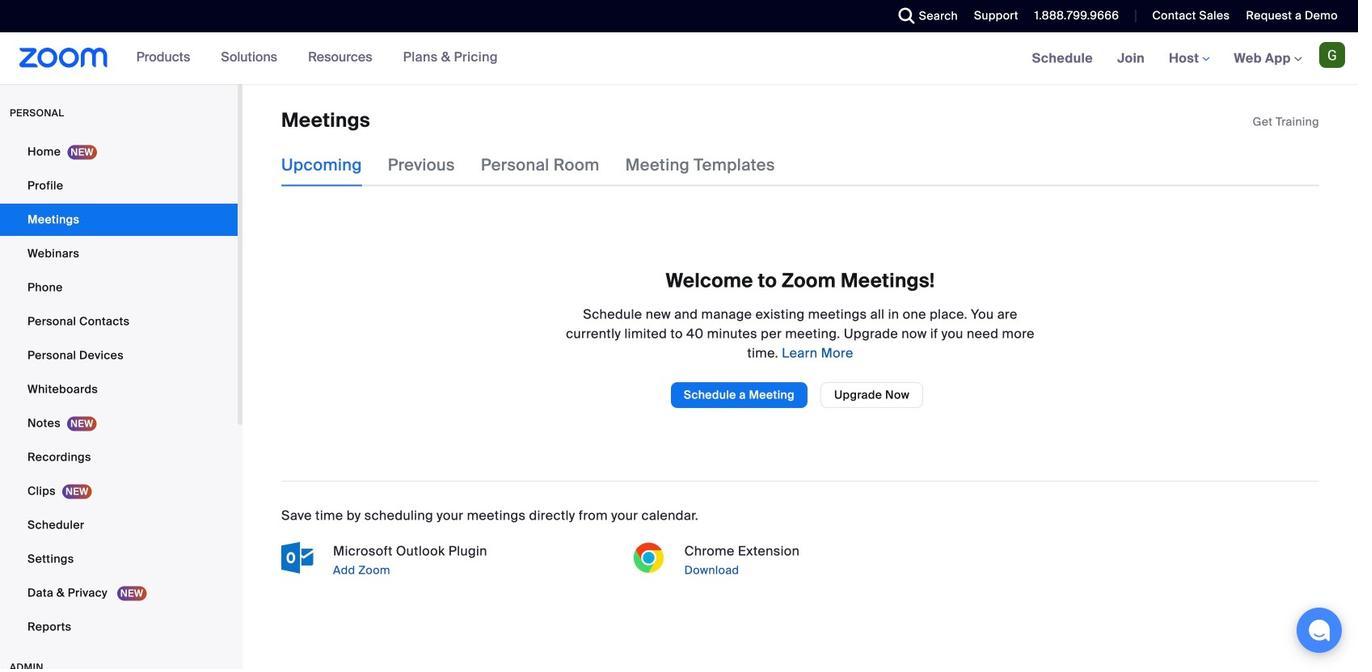 Task type: vqa. For each thing, say whether or not it's contained in the screenshot.
TABS OF MEETING tab list
yes



Task type: describe. For each thing, give the bounding box(es) containing it.
tabs of meeting tab list
[[281, 144, 801, 186]]

meetings navigation
[[1020, 32, 1359, 85]]

open chat image
[[1309, 620, 1331, 642]]



Task type: locate. For each thing, give the bounding box(es) containing it.
zoom logo image
[[19, 48, 108, 68]]

application
[[1253, 114, 1320, 130]]

personal menu menu
[[0, 136, 238, 645]]

banner
[[0, 32, 1359, 85]]

product information navigation
[[124, 32, 510, 84]]

profile picture image
[[1320, 42, 1346, 68]]



